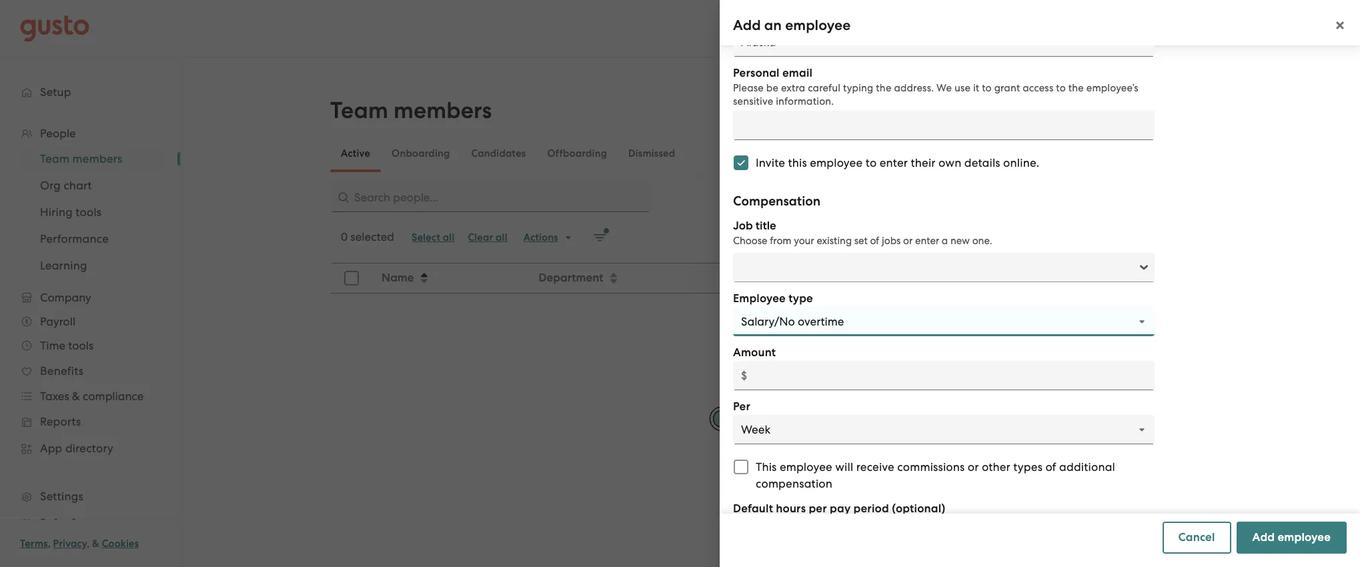 Task type: vqa. For each thing, say whether or not it's contained in the screenshot.
the Candidates
yes



Task type: describe. For each thing, give the bounding box(es) containing it.
compensation
[[733, 193, 821, 209]]

name
[[382, 271, 414, 285]]

cancel
[[1179, 530, 1215, 544]]

2 the from the left
[[1069, 82, 1084, 94]]

select all button
[[405, 227, 461, 248]]

details
[[965, 156, 1001, 169]]

personal
[[733, 66, 780, 80]]

Amount field
[[733, 361, 1155, 390]]

job title choose from your existing set of jobs or enter a new one.
[[733, 219, 992, 247]]

please
[[733, 82, 764, 94]]

we
[[937, 82, 952, 94]]

candidates
[[471, 147, 526, 159]]

own
[[939, 156, 962, 169]]

personal email please be extra careful typing the address. we use it to grant access to the employee's sensitive information.
[[733, 66, 1139, 107]]

terms , privacy , & cookies
[[20, 538, 139, 550]]

will
[[835, 460, 854, 474]]

an
[[764, 17, 782, 34]]

Select all rows on this page checkbox
[[337, 264, 366, 293]]

additional
[[1059, 460, 1115, 474]]

active
[[341, 147, 370, 159]]

offboarding button
[[537, 137, 618, 169]]

department button
[[531, 264, 764, 292]]

employee
[[733, 292, 786, 306]]

0 selected
[[341, 230, 394, 244]]

default hours per pay period (optional)
[[733, 502, 946, 516]]

amount
[[733, 346, 776, 360]]

team
[[1119, 106, 1147, 120]]

0
[[341, 230, 348, 244]]

hours
[[776, 502, 806, 516]]

extra
[[781, 82, 805, 94]]

This employee will receive commissions or other types of additional compensation checkbox
[[727, 452, 756, 482]]

add an employee
[[733, 17, 851, 34]]

title
[[756, 219, 776, 233]]

terms link
[[20, 538, 48, 550]]

grant
[[994, 82, 1020, 94]]

candidates button
[[461, 137, 537, 169]]

onboarding button
[[381, 137, 461, 169]]

period
[[854, 502, 889, 516]]

add employee
[[1253, 530, 1331, 544]]

privacy
[[53, 538, 87, 550]]

cancel button
[[1163, 522, 1231, 554]]

type for employee type
[[789, 292, 813, 306]]

dialog main content element
[[720, 0, 1360, 567]]

of inside 'this employee will receive commissions or other types of additional compensation'
[[1046, 460, 1057, 474]]

add a team member button
[[1067, 97, 1211, 129]]

offboarding
[[547, 147, 607, 159]]

add employee button
[[1237, 522, 1347, 554]]

per
[[809, 502, 827, 516]]

clear all
[[468, 232, 508, 244]]

default
[[733, 502, 773, 516]]

&
[[92, 538, 99, 550]]

per
[[733, 400, 751, 414]]

select
[[412, 232, 440, 244]]

employment type
[[918, 271, 1010, 285]]

this
[[788, 156, 807, 169]]

types
[[1014, 460, 1043, 474]]

employee type
[[733, 292, 813, 306]]

department
[[539, 271, 603, 285]]

receive
[[856, 460, 895, 474]]

add for add employee
[[1253, 530, 1275, 544]]

cookies button
[[102, 536, 139, 552]]

job
[[733, 219, 753, 233]]

pay
[[830, 502, 851, 516]]

sensitive
[[733, 95, 773, 107]]

member
[[1150, 106, 1195, 120]]

add for add a team member
[[1083, 106, 1106, 120]]

existing
[[817, 235, 852, 247]]

team members
[[330, 97, 492, 124]]

members
[[394, 97, 492, 124]]

Invite this employee to enter their own details online. checkbox
[[727, 148, 756, 177]]

new
[[951, 235, 970, 247]]



Task type: locate. For each thing, give the bounding box(es) containing it.
, left privacy link
[[48, 538, 51, 550]]

people
[[763, 415, 800, 428]]

1 horizontal spatial all
[[496, 232, 508, 244]]

email
[[783, 66, 813, 80]]

all for select all
[[443, 232, 455, 244]]

0 vertical spatial type
[[986, 271, 1010, 285]]

add
[[733, 17, 761, 34], [1083, 106, 1106, 120], [1253, 530, 1275, 544]]

2 all from the left
[[496, 232, 508, 244]]

use
[[955, 82, 971, 94]]

or right jobs at the top
[[903, 235, 913, 247]]

their
[[911, 156, 936, 169]]

employee inside button
[[1278, 530, 1331, 544]]

name button
[[374, 264, 529, 292]]

(optional)
[[892, 502, 946, 516]]

1 vertical spatial of
[[1046, 460, 1057, 474]]

of
[[870, 235, 880, 247], [1046, 460, 1057, 474]]

access
[[1023, 82, 1054, 94]]

0 horizontal spatial the
[[876, 82, 892, 94]]

of right set
[[870, 235, 880, 247]]

active button
[[330, 137, 381, 169]]

this
[[756, 460, 777, 474]]

a
[[1109, 106, 1116, 120], [942, 235, 948, 247]]

a left the team on the top of the page
[[1109, 106, 1116, 120]]

employee's
[[1087, 82, 1139, 94]]

all right select
[[443, 232, 455, 244]]

of inside job title choose from your existing set of jobs or enter a new one.
[[870, 235, 880, 247]]

typing
[[843, 82, 874, 94]]

2 , from the left
[[87, 538, 90, 550]]

type
[[986, 271, 1010, 285], [789, 292, 813, 306]]

all
[[443, 232, 455, 244], [496, 232, 508, 244]]

0 horizontal spatial type
[[789, 292, 813, 306]]

1 horizontal spatial enter
[[915, 235, 939, 247]]

or inside job title choose from your existing set of jobs or enter a new one.
[[903, 235, 913, 247]]

employee inside 'this employee will receive commissions or other types of additional compensation'
[[780, 460, 833, 474]]

1 the from the left
[[876, 82, 892, 94]]

1 horizontal spatial add
[[1083, 106, 1106, 120]]

it
[[973, 82, 980, 94]]

cookies
[[102, 538, 139, 550]]

0 vertical spatial enter
[[880, 156, 908, 169]]

type inside button
[[986, 271, 1010, 285]]

1 vertical spatial a
[[942, 235, 948, 247]]

invite this employee to enter their own details online.
[[756, 156, 1040, 169]]

a inside button
[[1109, 106, 1116, 120]]

invite
[[756, 156, 785, 169]]

1 vertical spatial type
[[789, 292, 813, 306]]

or inside 'this employee will receive commissions or other types of additional compensation'
[[968, 460, 979, 474]]

or
[[903, 235, 913, 247], [968, 460, 979, 474]]

one.
[[972, 235, 992, 247]]

set
[[854, 235, 868, 247]]

compensation
[[756, 477, 833, 490]]

0 horizontal spatial to
[[866, 156, 877, 169]]

0 horizontal spatial of
[[870, 235, 880, 247]]

0 horizontal spatial enter
[[880, 156, 908, 169]]

1 horizontal spatial the
[[1069, 82, 1084, 94]]

select all
[[412, 232, 455, 244]]

clear all button
[[461, 227, 514, 248]]

2 horizontal spatial add
[[1253, 530, 1275, 544]]

1 all from the left
[[443, 232, 455, 244]]

type for employment type
[[986, 271, 1010, 285]]

1 horizontal spatial a
[[1109, 106, 1116, 120]]

, left '&'
[[87, 538, 90, 550]]

terms
[[20, 538, 48, 550]]

commissions
[[898, 460, 965, 474]]

address.
[[894, 82, 934, 94]]

0 horizontal spatial a
[[942, 235, 948, 247]]

clear
[[468, 232, 493, 244]]

account menu element
[[1103, 0, 1340, 57]]

the right typing
[[876, 82, 892, 94]]

0 vertical spatial of
[[870, 235, 880, 247]]

,
[[48, 538, 51, 550], [87, 538, 90, 550]]

1 horizontal spatial ,
[[87, 538, 90, 550]]

be
[[766, 82, 779, 94]]

0 vertical spatial or
[[903, 235, 913, 247]]

0 selected status
[[341, 230, 394, 244]]

add a team member drawer dialog
[[720, 0, 1360, 567]]

0 vertical spatial a
[[1109, 106, 1116, 120]]

employment
[[918, 271, 984, 285]]

to right access
[[1056, 82, 1066, 94]]

choose
[[733, 235, 768, 247]]

from
[[770, 235, 792, 247]]

1 horizontal spatial of
[[1046, 460, 1057, 474]]

to
[[982, 82, 992, 94], [1056, 82, 1066, 94], [866, 156, 877, 169]]

add for add an employee
[[733, 17, 761, 34]]

this employee will receive commissions or other types of additional compensation
[[756, 460, 1115, 490]]

no
[[745, 415, 760, 428]]

0 horizontal spatial all
[[443, 232, 455, 244]]

1 vertical spatial or
[[968, 460, 979, 474]]

1 horizontal spatial or
[[968, 460, 979, 474]]

enter left new
[[915, 235, 939, 247]]

no people found
[[745, 415, 834, 428]]

add inside button
[[1083, 106, 1106, 120]]

add a team member
[[1083, 106, 1195, 120]]

Personal email field
[[733, 111, 1155, 140]]

1 vertical spatial enter
[[915, 235, 939, 247]]

0 vertical spatial add
[[733, 17, 761, 34]]

the left employee's at the right top of the page
[[1069, 82, 1084, 94]]

add inside button
[[1253, 530, 1275, 544]]

0 horizontal spatial or
[[903, 235, 913, 247]]

jobs
[[882, 235, 901, 247]]

of right types
[[1046, 460, 1057, 474]]

1 vertical spatial add
[[1083, 106, 1106, 120]]

privacy link
[[53, 538, 87, 550]]

type inside the dialog main content element
[[789, 292, 813, 306]]

1 horizontal spatial type
[[986, 271, 1010, 285]]

your
[[794, 235, 814, 247]]

onboarding
[[392, 147, 450, 159]]

0 horizontal spatial add
[[733, 17, 761, 34]]

dismissed button
[[618, 137, 686, 169]]

all for clear all
[[496, 232, 508, 244]]

Search people... field
[[330, 183, 650, 212]]

selected
[[351, 230, 394, 244]]

new notifications image
[[593, 231, 606, 244], [593, 231, 606, 244]]

careful
[[808, 82, 841, 94]]

to right it
[[982, 82, 992, 94]]

1 , from the left
[[48, 538, 51, 550]]

to left their
[[866, 156, 877, 169]]

type down one.
[[986, 271, 1010, 285]]

online.
[[1003, 156, 1040, 169]]

dismissed
[[629, 147, 675, 159]]

information.
[[776, 95, 834, 107]]

team members tab list
[[330, 135, 1211, 172]]

a left new
[[942, 235, 948, 247]]

found
[[803, 415, 834, 428]]

employee
[[785, 17, 851, 34], [810, 156, 863, 169], [780, 460, 833, 474], [1278, 530, 1331, 544]]

employment type button
[[910, 264, 1210, 292]]

team
[[330, 97, 388, 124]]

enter left their
[[880, 156, 908, 169]]

1 horizontal spatial to
[[982, 82, 992, 94]]

a inside job title choose from your existing set of jobs or enter a new one.
[[942, 235, 948, 247]]

2 vertical spatial add
[[1253, 530, 1275, 544]]

0 horizontal spatial ,
[[48, 538, 51, 550]]

type right "employee"
[[789, 292, 813, 306]]

other
[[982, 460, 1011, 474]]

2 horizontal spatial to
[[1056, 82, 1066, 94]]

enter inside job title choose from your existing set of jobs or enter a new one.
[[915, 235, 939, 247]]

home image
[[20, 15, 89, 42]]

or left other
[[968, 460, 979, 474]]

all right the clear
[[496, 232, 508, 244]]



